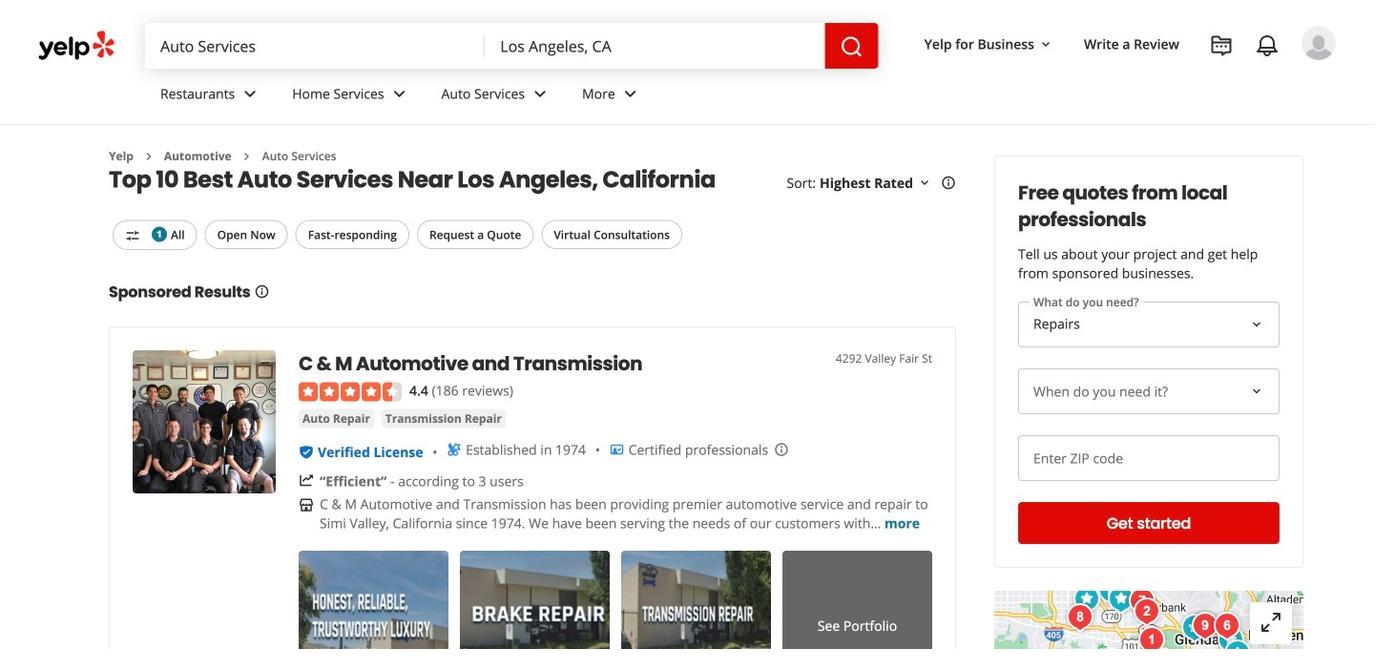 Task type: locate. For each thing, give the bounding box(es) containing it.
1 vertical spatial 16 info v2 image
[[254, 284, 270, 299]]

1 horizontal spatial 24 chevron down v2 image
[[529, 82, 552, 105]]

search image
[[841, 35, 863, 58]]

16 verified v2 image
[[299, 445, 314, 460]]

  text field
[[1018, 435, 1280, 481]]

user actions element
[[909, 24, 1363, 141]]

0 horizontal spatial 24 chevron down v2 image
[[239, 82, 262, 105]]

c & m automotive and transmission image
[[133, 350, 276, 493]]

address, neighborhood, city, state or zip search field
[[485, 23, 825, 69]]

2 horizontal spatial 24 chevron down v2 image
[[619, 82, 642, 105]]

0 horizontal spatial 16 chevron right v2 image
[[141, 149, 156, 164]]

filters group
[[109, 220, 686, 250]]

1 horizontal spatial 16 info v2 image
[[941, 175, 956, 191]]

24 chevron down v2 image
[[239, 82, 262, 105], [529, 82, 552, 105], [619, 82, 642, 105]]

None search field
[[145, 23, 879, 69]]

2 none field from the left
[[485, 23, 825, 69]]

3 24 chevron down v2 image from the left
[[619, 82, 642, 105]]

1 16 chevron right v2 image from the left
[[141, 149, 156, 164]]

info icon image
[[774, 442, 790, 457], [774, 442, 790, 457]]

1 none field from the left
[[145, 23, 485, 69]]

0 vertical spatial 16 info v2 image
[[941, 175, 956, 191]]

24 chevron down v2 image
[[388, 82, 411, 105]]

None field
[[145, 23, 485, 69], [485, 23, 825, 69]]

1 horizontal spatial 16 chevron right v2 image
[[239, 149, 255, 164]]

16 info v2 image
[[941, 175, 956, 191], [254, 284, 270, 299]]

16 filter v2 image
[[125, 228, 140, 243]]

16 chevron right v2 image
[[141, 149, 156, 164], [239, 149, 255, 164]]



Task type: describe. For each thing, give the bounding box(es) containing it.
16 chevron down v2 image
[[1038, 37, 1054, 52]]

notifications image
[[1256, 34, 1279, 57]]

4.4 star rating image
[[299, 382, 402, 402]]

16 trending v2 image
[[299, 473, 314, 488]]

1 24 chevron down v2 image from the left
[[239, 82, 262, 105]]

16 established in v2 image
[[447, 442, 462, 457]]

0 horizontal spatial 16 info v2 image
[[254, 284, 270, 299]]

16 bizhouse v2 image
[[299, 497, 314, 513]]

16 certified professionals v2 image
[[610, 442, 625, 457]]

2 24 chevron down v2 image from the left
[[529, 82, 552, 105]]

2 16 chevron right v2 image from the left
[[239, 149, 255, 164]]

business categories element
[[145, 69, 1336, 124]]

none field the things to do, nail salons, plumbers
[[145, 23, 485, 69]]

things to do, nail salons, plumbers search field
[[145, 23, 485, 69]]

projects image
[[1210, 34, 1233, 57]]

none field 'address, neighborhood, city, state or zip'
[[485, 23, 825, 69]]

generic n. image
[[1302, 26, 1336, 60]]



Task type: vqa. For each thing, say whether or not it's contained in the screenshot.
title.
no



